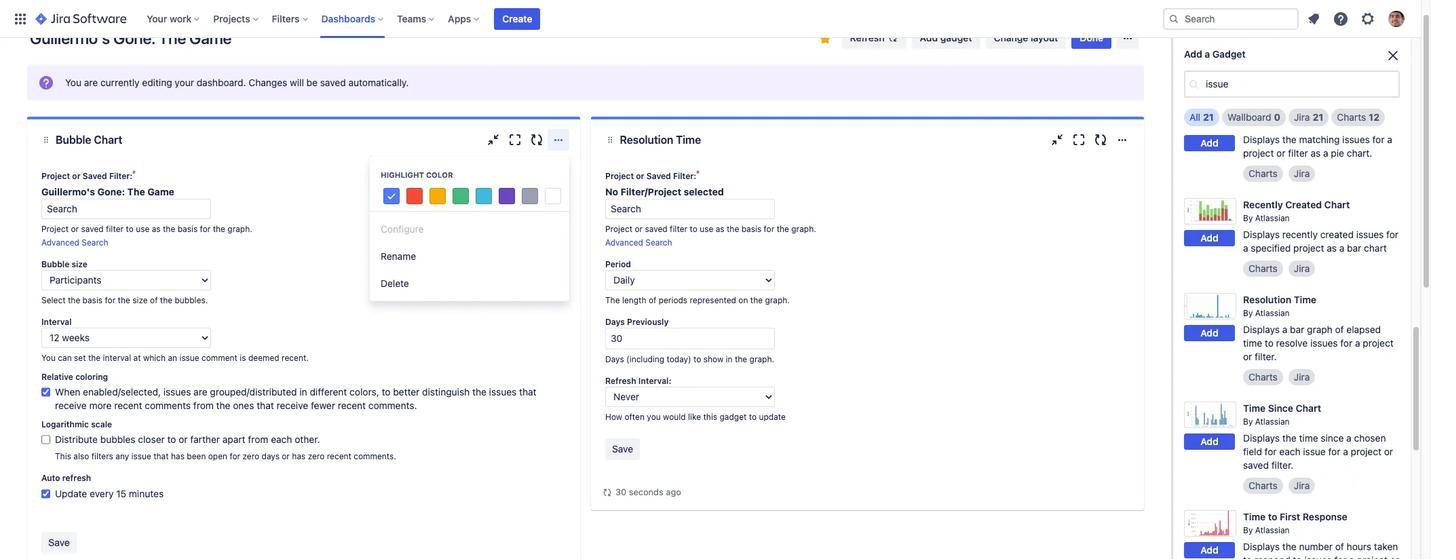 Task type: locate. For each thing, give the bounding box(es) containing it.
0 vertical spatial filter.
[[1255, 351, 1277, 362]]

resolution for resolution time
[[620, 134, 674, 146]]

project down wallboard 0
[[1243, 147, 1274, 159]]

by inside resolution time by atlassian displays a bar graph of elapsed time to resolve issues for a project or filter.
[[1243, 308, 1253, 318]]

issue inside by atlassian jira issue labels in a gadget
[[1262, 52, 1285, 64]]

editing
[[142, 77, 172, 88]]

0 horizontal spatial in
[[300, 386, 307, 398]]

your profile and settings image
[[1389, 11, 1405, 27]]

gray image
[[522, 188, 538, 204]]

displays up the 'field' on the bottom of page
[[1243, 432, 1280, 444]]

time to first response by atlassian displays the number of hours taken to respond to issues for a project o
[[1243, 511, 1400, 559]]

1 days from the top
[[605, 317, 625, 327]]

1 vertical spatial guillermo's
[[41, 186, 95, 198]]

days for days previously
[[605, 317, 625, 327]]

4 atlassian from the top
[[1255, 308, 1290, 318]]

resolution up filter/project
[[620, 134, 674, 146]]

0 horizontal spatial receive
[[55, 400, 87, 411]]

1 horizontal spatial use
[[700, 224, 714, 234]]

(including
[[627, 354, 665, 364]]

0 horizontal spatial 21
[[1203, 111, 1214, 123]]

add a gadget
[[1184, 48, 1246, 60]]

filters
[[91, 451, 113, 462]]

how
[[605, 412, 622, 422]]

to inside resolution time by atlassian displays a bar graph of elapsed time to resolve issues for a project or filter.
[[1265, 337, 1274, 349]]

resolution time by atlassian displays a bar graph of elapsed time to resolve issues for a project or filter.
[[1243, 294, 1394, 362]]

filter.
[[1255, 351, 1277, 362], [1272, 459, 1294, 471]]

2 advanced search link from the left
[[605, 238, 672, 248]]

by inside by atlassian jira issue labels in a gadget
[[1243, 37, 1253, 47]]

in inside by atlassian jira issue labels in a gadget
[[1315, 52, 1323, 64]]

5 by from the top
[[1243, 417, 1253, 427]]

time inside time to first response by atlassian displays the number of hours taken to respond to issues for a project o
[[1243, 511, 1266, 523]]

delete
[[381, 278, 409, 289]]

menu containing configure
[[370, 156, 569, 301]]

basis for no filter/project selected
[[742, 224, 762, 234]]

atlassian down the since
[[1255, 417, 1290, 427]]

use for selected
[[700, 224, 714, 234]]

create button
[[494, 8, 541, 30]]

1 horizontal spatial zero
[[308, 451, 325, 462]]

1 vertical spatial filter.
[[1272, 459, 1294, 471]]

days left (including
[[605, 354, 624, 364]]

from up days
[[248, 434, 268, 445]]

1 vertical spatial size
[[133, 295, 148, 305]]

1 horizontal spatial 21
[[1313, 111, 1324, 123]]

21 right 'all'
[[1203, 111, 1214, 123]]

search inside resolution time region
[[646, 238, 672, 248]]

or
[[1277, 147, 1286, 159], [72, 171, 81, 181], [636, 171, 645, 181], [71, 224, 79, 234], [635, 224, 643, 234], [1243, 351, 1252, 362], [179, 434, 188, 445], [1384, 446, 1393, 457], [282, 451, 290, 462]]

in right "labels"
[[1315, 52, 1323, 64]]

1 horizontal spatial are
[[194, 386, 207, 398]]

0 vertical spatial days
[[605, 317, 625, 327]]

resolution inside resolution time by atlassian displays a bar graph of elapsed time to resolve issues for a project or filter.
[[1243, 294, 1292, 305]]

time to first response image
[[1184, 510, 1237, 537]]

2 displays from the top
[[1243, 229, 1280, 240]]

1 vertical spatial days
[[605, 354, 624, 364]]

refresh inside resolution time region
[[605, 376, 636, 386]]

of inside time to first response by atlassian displays the number of hours taken to respond to issues for a project o
[[1336, 541, 1344, 552]]

1 horizontal spatial from
[[248, 434, 268, 445]]

each inside time since chart by atlassian displays the time since a chosen field for each issue for a project or saved filter.
[[1280, 446, 1301, 457]]

use for the
[[136, 224, 150, 234]]

time inside resolution time by atlassian displays a bar graph of elapsed time to resolve issues for a project or filter.
[[1243, 337, 1263, 349]]

1 vertical spatial you
[[41, 353, 56, 363]]

first
[[1280, 511, 1301, 523]]

chart inside pie chart by atlassian displays the matching issues for a project or filter as a pie chart.
[[1260, 104, 1286, 115]]

0 vertical spatial comments.
[[368, 400, 417, 411]]

6 add button from the top
[[1184, 543, 1235, 559]]

guillermo's gone: the game down your on the left of page
[[30, 29, 232, 48]]

1 horizontal spatial advanced
[[605, 238, 643, 248]]

filter: inside resolution time region
[[673, 171, 697, 181]]

displays inside recently created chart by atlassian displays recently created issues for a specified project as a bar chart
[[1243, 229, 1280, 240]]

0 vertical spatial bar
[[1347, 242, 1362, 254]]

are left currently
[[84, 77, 98, 88]]

displays down wallboard 0
[[1243, 134, 1280, 145]]

atlassian inside recently created chart by atlassian displays recently created issues for a specified project as a bar chart
[[1255, 213, 1290, 223]]

yellow image
[[430, 188, 446, 204]]

atlassian
[[1255, 37, 1290, 47], [1255, 118, 1290, 128], [1255, 213, 1290, 223], [1255, 308, 1290, 318], [1255, 417, 1290, 427], [1255, 525, 1290, 535]]

2 receive from the left
[[277, 400, 308, 411]]

add button down time to first response image
[[1184, 543, 1235, 559]]

resolve
[[1276, 337, 1308, 349]]

of right length
[[649, 295, 657, 305]]

elapsed
[[1347, 324, 1381, 335]]

1 vertical spatial time
[[1299, 432, 1318, 444]]

1 horizontal spatial game
[[189, 29, 232, 48]]

filter: up selected
[[673, 171, 697, 181]]

of left bubbles.
[[150, 295, 158, 305]]

add button down recently created chart image
[[1184, 230, 1235, 247]]

1 zero from the left
[[243, 451, 259, 462]]

taken
[[1374, 541, 1398, 552]]

project down bubble chart
[[41, 171, 70, 181]]

chart down currently
[[94, 134, 122, 146]]

group
[[370, 212, 569, 301]]

issue down since
[[1303, 446, 1326, 457]]

specified
[[1251, 242, 1291, 254]]

project down hours
[[1357, 554, 1388, 559]]

in right show
[[726, 354, 733, 364]]

2 horizontal spatial the
[[605, 295, 620, 305]]

2 vertical spatial the
[[605, 295, 620, 305]]

1 vertical spatial from
[[248, 434, 268, 445]]

can
[[58, 353, 72, 363]]

days
[[605, 317, 625, 327], [605, 354, 624, 364]]

jira software image
[[35, 11, 126, 27], [35, 11, 126, 27]]

2 add button from the top
[[1184, 135, 1235, 152]]

6 atlassian from the top
[[1255, 525, 1290, 535]]

White radio
[[543, 186, 563, 206]]

created
[[1286, 199, 1322, 210]]

for inside resolution time region
[[764, 224, 775, 234]]

change layout button
[[986, 27, 1066, 49]]

0 horizontal spatial size
[[72, 259, 87, 269]]

resolution time
[[620, 134, 701, 146]]

you for you can set the interval at which an issue comment is deemed recent.
[[41, 353, 56, 363]]

5 add button from the top
[[1184, 434, 1235, 450]]

issues up chart.
[[1343, 134, 1370, 145]]

by down pie
[[1243, 118, 1253, 128]]

filter. up first
[[1272, 459, 1294, 471]]

project down chosen
[[1351, 446, 1382, 457]]

21 up matching
[[1313, 111, 1324, 123]]

1 search from the left
[[82, 238, 108, 248]]

gadget left the change
[[941, 32, 972, 43]]

0 vertical spatial size
[[72, 259, 87, 269]]

size left bubbles.
[[133, 295, 148, 305]]

issue left "labels"
[[1262, 52, 1285, 64]]

advanced search link up period
[[605, 238, 672, 248]]

in inside when enabled/selected, issues are grouped/distributed in different colors, to better distinguish the issues that receive more recent comments from the ones that receive fewer recent comments.
[[300, 386, 307, 398]]

issues down number
[[1305, 554, 1332, 559]]

you
[[647, 412, 661, 422]]

open
[[208, 451, 227, 462]]

purple image
[[499, 188, 515, 204]]

add down time since chart 'image'
[[1201, 436, 1219, 448]]

jira inside by atlassian jira issue labels in a gadget
[[1243, 52, 1259, 64]]

Purple radio
[[497, 186, 517, 206]]

add button down 'resolution time' image
[[1184, 325, 1235, 342]]

your work
[[147, 13, 192, 24]]

displays inside time to first response by atlassian displays the number of hours taken to respond to issues for a project o
[[1243, 541, 1280, 552]]

update
[[55, 488, 87, 500]]

1 horizontal spatial project or saved filter:
[[605, 171, 697, 181]]

4 displays from the top
[[1243, 432, 1280, 444]]

each right the 'field' on the bottom of page
[[1280, 446, 1301, 457]]

issues up chart
[[1357, 229, 1384, 240]]

has left been
[[171, 451, 185, 462]]

add button for pie
[[1184, 135, 1235, 152]]

add up 'all'
[[1184, 48, 1203, 60]]

previously
[[627, 317, 669, 327]]

comments. inside "distribute bubbles closer to or farther apart from each other. this also filters any issue that has been open for zero days or has zero recent comments."
[[354, 451, 396, 462]]

0 horizontal spatial resolution
[[620, 134, 674, 146]]

0 vertical spatial guillermo's gone: the game
[[30, 29, 232, 48]]

filter: down bubble chart
[[109, 171, 133, 181]]

recently created chart image
[[1184, 198, 1237, 225]]

1 horizontal spatial has
[[292, 451, 306, 462]]

2 project or saved filter: from the left
[[605, 171, 697, 181]]

use inside resolution time region
[[700, 224, 714, 234]]

filter inside resolution time region
[[670, 224, 688, 234]]

from inside when enabled/selected, issues are grouped/distributed in different colors, to better distinguish the issues that receive more recent comments from the ones that receive fewer recent comments.
[[193, 400, 214, 411]]

2 horizontal spatial in
[[1315, 52, 1323, 64]]

1 horizontal spatial gadget
[[941, 32, 972, 43]]

5 atlassian from the top
[[1255, 417, 1290, 427]]

1 horizontal spatial filter:
[[673, 171, 697, 181]]

0 vertical spatial from
[[193, 400, 214, 411]]

1 atlassian from the top
[[1255, 37, 1290, 47]]

0 horizontal spatial filter
[[106, 224, 124, 234]]

4 add button from the top
[[1184, 325, 1235, 342]]

group containing configure
[[370, 212, 569, 301]]

1 vertical spatial resolution
[[1243, 294, 1292, 305]]

an arrow curved in a circular way on the button that refreshes the dashboard image
[[602, 487, 613, 498]]

1 horizontal spatial you
[[65, 77, 81, 88]]

comments. down better
[[368, 400, 417, 411]]

project inside pie chart by atlassian displays the matching issues for a project or filter as a pie chart.
[[1243, 147, 1274, 159]]

charts for time since chart
[[1249, 480, 1278, 491]]

add button for time
[[1184, 434, 1235, 450]]

atlassian inside time to first response by atlassian displays the number of hours taken to respond to issues for a project o
[[1255, 525, 1290, 535]]

receive
[[55, 400, 87, 411], [277, 400, 308, 411]]

gone: down your on the left of page
[[113, 29, 155, 48]]

chart inside time since chart by atlassian displays the time since a chosen field for each issue for a project or saved filter.
[[1296, 402, 1322, 414]]

time left resolve on the bottom
[[1243, 337, 1263, 349]]

charts down the 'field' on the bottom of page
[[1249, 480, 1278, 491]]

for inside "distribute bubbles closer to or farther apart from each other. this also filters any issue that has been open for zero days or has zero recent comments."
[[230, 451, 240, 462]]

projects
[[213, 13, 250, 24]]

1 horizontal spatial resolution
[[1243, 294, 1292, 305]]

atlassian down pie
[[1255, 118, 1290, 128]]

gone: down bubble chart
[[97, 186, 125, 198]]

1 horizontal spatial refresh
[[850, 32, 885, 43]]

1 vertical spatial gadget
[[720, 412, 747, 422]]

advanced for no
[[605, 238, 643, 248]]

time left since
[[1299, 432, 1318, 444]]

refresh for refresh
[[850, 32, 885, 43]]

saved inside time since chart by atlassian displays the time since a chosen field for each issue for a project or saved filter.
[[1243, 459, 1269, 471]]

add for "add" button associated with time
[[1201, 436, 1219, 448]]

0 vertical spatial gadget
[[941, 32, 972, 43]]

by inside recently created chart by atlassian displays recently created issues for a specified project as a bar chart
[[1243, 213, 1253, 223]]

bar left chart
[[1347, 242, 1362, 254]]

also
[[73, 451, 89, 462]]

0 vertical spatial are
[[84, 77, 98, 88]]

saved inside resolution time region
[[645, 224, 668, 234]]

minimize bubble chart image
[[485, 132, 502, 148]]

1 advanced from the left
[[41, 238, 79, 248]]

the
[[159, 29, 186, 48], [127, 186, 145, 198], [605, 295, 620, 305]]

guillermo's
[[30, 29, 110, 48], [41, 186, 95, 198]]

1 vertical spatial refresh
[[605, 376, 636, 386]]

1 project or saved filter to use as the basis for the graph. advanced search from the left
[[41, 224, 252, 248]]

advanced search link inside resolution time region
[[605, 238, 672, 248]]

filters
[[272, 13, 300, 24]]

time up selected
[[676, 134, 701, 146]]

1 21 from the left
[[1203, 111, 1214, 123]]

add for sixth "add" button from the bottom of the page
[[1201, 56, 1219, 68]]

resolution
[[620, 134, 674, 146], [1243, 294, 1292, 305]]

which
[[143, 353, 166, 363]]

0 vertical spatial time
[[1243, 337, 1263, 349]]

30 seconds ago
[[616, 487, 681, 498]]

0 horizontal spatial zero
[[243, 451, 259, 462]]

0 horizontal spatial each
[[271, 434, 292, 445]]

change layout
[[994, 32, 1058, 43]]

for inside time to first response by atlassian displays the number of hours taken to respond to issues for a project o
[[1335, 554, 1347, 559]]

displays up respond
[[1243, 541, 1280, 552]]

3 displays from the top
[[1243, 324, 1280, 335]]

project or saved filter: up filter/project
[[605, 171, 697, 181]]

atlassian up "labels"
[[1255, 37, 1290, 47]]

for inside resolution time by atlassian displays a bar graph of elapsed time to resolve issues for a project or filter.
[[1341, 337, 1353, 349]]

0 horizontal spatial project or saved filter to use as the basis for the graph. advanced search
[[41, 224, 252, 248]]

0 horizontal spatial that
[[154, 451, 169, 462]]

1 horizontal spatial advanced search link
[[605, 238, 672, 248]]

Red radio
[[405, 186, 425, 206]]

project up period
[[605, 224, 633, 234]]

Green radio
[[451, 186, 471, 206]]

saved down bubble chart
[[83, 171, 107, 181]]

better
[[393, 386, 420, 398]]

has down other.
[[292, 451, 306, 462]]

project or saved filter to use as the basis for the graph. advanced search inside resolution time region
[[605, 224, 816, 248]]

1 use from the left
[[136, 224, 150, 234]]

recently created chart by atlassian displays recently created issues for a specified project as a bar chart
[[1243, 199, 1399, 254]]

1 vertical spatial are
[[194, 386, 207, 398]]

teal image
[[476, 188, 492, 204]]

0 vertical spatial bubble
[[56, 134, 91, 146]]

1 vertical spatial guillermo's gone: the game
[[41, 186, 174, 198]]

recently
[[1243, 199, 1283, 210]]

been
[[187, 451, 206, 462]]

1 horizontal spatial search
[[646, 238, 672, 248]]

refresh inside button
[[850, 32, 885, 43]]

1 horizontal spatial in
[[726, 354, 733, 364]]

in for a
[[1315, 52, 1323, 64]]

colors,
[[350, 386, 379, 398]]

3 add button from the top
[[1184, 230, 1235, 247]]

2 project or saved filter to use as the basis for the graph. advanced search from the left
[[605, 224, 816, 248]]

interval
[[41, 317, 72, 327]]

0 horizontal spatial from
[[193, 400, 214, 411]]

green image
[[453, 188, 469, 204]]

2 vertical spatial that
[[154, 451, 169, 462]]

2 search from the left
[[646, 238, 672, 248]]

bar inside resolution time by atlassian displays a bar graph of elapsed time to resolve issues for a project or filter.
[[1290, 324, 1305, 335]]

1 horizontal spatial gadget
[[1333, 52, 1366, 64]]

project up no
[[605, 171, 634, 181]]

1 filter: from the left
[[109, 171, 133, 181]]

0 vertical spatial in
[[1315, 52, 1323, 64]]

1 horizontal spatial saved
[[647, 171, 671, 181]]

comments. down colors, on the left bottom
[[354, 451, 396, 462]]

menu
[[370, 156, 569, 301]]

recent down enabled/selected,
[[114, 400, 142, 411]]

2 by from the top
[[1243, 118, 1253, 128]]

gadget up pie
[[1213, 48, 1246, 60]]

would
[[663, 412, 686, 422]]

no
[[605, 186, 618, 198]]

jira left "labels"
[[1243, 52, 1259, 64]]

0 horizontal spatial advanced search link
[[41, 238, 108, 248]]

be
[[307, 77, 318, 88]]

0 horizontal spatial gadget
[[720, 412, 747, 422]]

are
[[84, 77, 98, 88], [194, 386, 207, 398]]

1 by from the top
[[1243, 37, 1253, 47]]

a inside time to first response by atlassian displays the number of hours taken to respond to issues for a project o
[[1350, 554, 1355, 559]]

will
[[290, 77, 304, 88]]

1 displays from the top
[[1243, 134, 1280, 145]]

1 horizontal spatial filter
[[670, 224, 688, 234]]

atlassian down recently
[[1255, 213, 1290, 223]]

displays up resolve on the bottom
[[1243, 324, 1280, 335]]

ones
[[233, 400, 254, 411]]

filter. down resolve on the bottom
[[1255, 351, 1277, 362]]

Auto refresh checkbox
[[41, 487, 50, 501]]

0 horizontal spatial time
[[1243, 337, 1263, 349]]

saved inside resolution time region
[[647, 171, 671, 181]]

filter/project
[[621, 186, 682, 198]]

refresh for refresh interval:
[[605, 376, 636, 386]]

jira up first
[[1294, 480, 1310, 491]]

1 vertical spatial comments.
[[354, 451, 396, 462]]

jira for chart
[[1294, 168, 1310, 179]]

2 21 from the left
[[1313, 111, 1324, 123]]

resolution for resolution time by atlassian displays a bar graph of elapsed time to resolve issues for a project or filter.
[[1243, 294, 1292, 305]]

0 horizontal spatial project or saved filter:
[[41, 171, 133, 181]]

1 horizontal spatial basis
[[178, 224, 198, 234]]

2 horizontal spatial filter
[[1288, 147, 1308, 159]]

add down time to first response image
[[1201, 545, 1219, 556]]

1 vertical spatial bubble
[[41, 259, 69, 269]]

for inside recently created chart by atlassian displays recently created issues for a specified project as a bar chart
[[1387, 229, 1399, 240]]

project or saved filter: for filter/project
[[605, 171, 697, 181]]

5 displays from the top
[[1243, 541, 1280, 552]]

in left different
[[300, 386, 307, 398]]

chart right the since
[[1296, 402, 1322, 414]]

1 horizontal spatial time
[[1299, 432, 1318, 444]]

0 vertical spatial gone:
[[113, 29, 155, 48]]

0 horizontal spatial advanced
[[41, 238, 79, 248]]

project or saved filter: inside resolution time region
[[605, 171, 697, 181]]

time inside time since chart by atlassian displays the time since a chosen field for each issue for a project or saved filter.
[[1243, 402, 1266, 414]]

by up the 'field' on the bottom of page
[[1243, 417, 1253, 427]]

charts up recently
[[1249, 168, 1278, 179]]

search down no filter/project selected
[[646, 238, 672, 248]]

Days Previously text field
[[605, 328, 775, 350]]

gadget right this on the bottom of the page
[[720, 412, 747, 422]]

0 horizontal spatial has
[[171, 451, 185, 462]]

jira down resolve on the bottom
[[1294, 371, 1310, 383]]

size
[[72, 259, 87, 269], [133, 295, 148, 305]]

configure button
[[370, 216, 569, 243]]

apart
[[223, 434, 245, 445]]

advanced search link for no
[[605, 238, 672, 248]]

saved down the 'field' on the bottom of page
[[1243, 459, 1269, 471]]

add up pie chart image
[[1201, 56, 1219, 68]]

0 vertical spatial refresh
[[850, 32, 885, 43]]

3 atlassian from the top
[[1255, 213, 1290, 223]]

search image
[[1169, 13, 1180, 24]]

in
[[1315, 52, 1323, 64], [726, 354, 733, 364], [300, 386, 307, 398]]

1 advanced search link from the left
[[41, 238, 108, 248]]

interval:
[[639, 376, 672, 386]]

set
[[74, 353, 86, 363]]

by
[[1243, 37, 1253, 47], [1243, 118, 1253, 128], [1243, 213, 1253, 223], [1243, 308, 1253, 318], [1243, 417, 1253, 427], [1243, 525, 1253, 535]]

receive down when
[[55, 400, 87, 411]]

other.
[[295, 434, 320, 445]]

advanced up bubble size in the left of the page
[[41, 238, 79, 248]]

project or saved filter:
[[41, 171, 133, 181], [605, 171, 697, 181]]

distribute bubbles closer to or farther apart from each other. this also filters any issue that has been open for zero days or has zero recent comments.
[[55, 434, 396, 462]]

color
[[426, 170, 453, 179]]

from
[[193, 400, 214, 411], [248, 434, 268, 445]]

saved down filter/project
[[645, 224, 668, 234]]

0 horizontal spatial filter:
[[109, 171, 133, 181]]

delete button
[[370, 270, 569, 297]]

you left currently
[[65, 77, 81, 88]]

time
[[1243, 337, 1263, 349], [1299, 432, 1318, 444]]

2 horizontal spatial basis
[[742, 224, 762, 234]]

advanced search link up bubble size in the left of the page
[[41, 238, 108, 248]]

resolution up resolve on the bottom
[[1243, 294, 1292, 305]]

2 advanced from the left
[[605, 238, 643, 248]]

project down recently
[[1294, 242, 1325, 254]]

jira
[[1243, 52, 1259, 64], [1294, 111, 1310, 123], [1294, 168, 1310, 179], [1294, 263, 1310, 274], [1294, 371, 1310, 383], [1294, 480, 1310, 491]]

chart up created
[[1325, 199, 1350, 210]]

gadget
[[941, 32, 972, 43], [720, 412, 747, 422]]

0 vertical spatial the
[[159, 29, 186, 48]]

refresh
[[62, 473, 91, 483]]

has
[[171, 451, 185, 462], [292, 451, 306, 462]]

of right graph
[[1335, 324, 1344, 335]]

add for 1st "add" button from the bottom of the page
[[1201, 545, 1219, 556]]

Search field
[[1163, 8, 1299, 30], [41, 199, 211, 219], [605, 199, 775, 219]]

gadget down help icon
[[1333, 52, 1366, 64]]

basis inside resolution time region
[[742, 224, 762, 234]]

from up farther
[[193, 400, 214, 411]]

2 use from the left
[[700, 224, 714, 234]]

the inside time since chart by atlassian displays the time since a chosen field for each issue for a project or saved filter.
[[1283, 432, 1297, 444]]

relative coloring
[[41, 372, 108, 382]]

any
[[116, 451, 129, 462]]

None submit
[[605, 438, 640, 460], [41, 532, 77, 554], [605, 438, 640, 460], [41, 532, 77, 554]]

jira for time
[[1294, 371, 1310, 383]]

chart right pie
[[1260, 104, 1286, 115]]

charts up the since
[[1249, 371, 1278, 383]]

more dashboard actions image
[[1120, 30, 1136, 46]]

issues inside pie chart by atlassian displays the matching issues for a project or filter as a pie chart.
[[1343, 134, 1370, 145]]

2 filter: from the left
[[673, 171, 697, 181]]

each up days
[[271, 434, 292, 445]]

1 horizontal spatial bar
[[1347, 242, 1362, 254]]

filter. inside time since chart by atlassian displays the time since a chosen field for each issue for a project or saved filter.
[[1272, 459, 1294, 471]]

2 days from the top
[[605, 354, 624, 364]]

by right time to first response image
[[1243, 525, 1253, 535]]

0 horizontal spatial saved
[[83, 171, 107, 181]]

0 horizontal spatial use
[[136, 224, 150, 234]]

0 horizontal spatial bar
[[1290, 324, 1305, 335]]

15
[[116, 488, 126, 500]]

days down length
[[605, 317, 625, 327]]

guillermo's down bubble chart
[[41, 186, 95, 198]]

6 by from the top
[[1243, 525, 1253, 535]]

when
[[55, 386, 80, 398]]

logarithmic scale
[[41, 419, 112, 430]]

represented
[[690, 295, 736, 305]]

1 horizontal spatial project or saved filter to use as the basis for the graph. advanced search
[[605, 224, 816, 248]]

red image
[[407, 188, 423, 204]]

atlassian inside by atlassian jira issue labels in a gadget
[[1255, 37, 1290, 47]]

basis for guillermo's gone: the game
[[178, 224, 198, 234]]

relative
[[41, 372, 73, 382]]

white image
[[545, 188, 561, 204]]

0 horizontal spatial game
[[147, 186, 174, 198]]

atlassian up resolve on the bottom
[[1255, 308, 1290, 318]]

advanced for guillermo's
[[41, 238, 79, 248]]

4 by from the top
[[1243, 308, 1253, 318]]

1 saved from the left
[[83, 171, 107, 181]]

2 atlassian from the top
[[1255, 118, 1290, 128]]

Teal radio
[[474, 186, 494, 206]]

0 vertical spatial resolution
[[620, 134, 674, 146]]

field
[[1243, 446, 1262, 457]]

search field for no filter/project selected
[[605, 199, 775, 219]]

add for "add" button corresponding to resolution
[[1201, 327, 1219, 339]]

0 horizontal spatial search
[[82, 238, 108, 248]]

issues down graph
[[1311, 337, 1338, 349]]

0 horizontal spatial are
[[84, 77, 98, 88]]

0 vertical spatial that
[[519, 386, 537, 398]]

banner
[[0, 0, 1421, 38]]

project or saved filter: for gone:
[[41, 171, 133, 181]]

2 vertical spatial in
[[300, 386, 307, 398]]

1 horizontal spatial each
[[1280, 446, 1301, 457]]

project or saved filter: down bubble chart
[[41, 171, 133, 181]]

more actions for bubble chart gadget image
[[550, 132, 567, 148]]

of left hours
[[1336, 541, 1344, 552]]

add for "add" button for recently
[[1201, 232, 1219, 244]]

advanced inside resolution time region
[[605, 238, 643, 248]]

2 horizontal spatial search field
[[1163, 8, 1299, 30]]

game
[[189, 29, 232, 48], [147, 186, 174, 198]]

more
[[89, 400, 112, 411]]

refresh down (including
[[605, 376, 636, 386]]

search field inside resolution time region
[[605, 199, 775, 219]]

3 by from the top
[[1243, 213, 1253, 223]]

1 horizontal spatial search field
[[605, 199, 775, 219]]

2 saved from the left
[[647, 171, 671, 181]]

1 project or saved filter: from the left
[[41, 171, 133, 181]]

in inside resolution time region
[[726, 354, 733, 364]]

pie chart image
[[1184, 103, 1237, 130]]

displays
[[1243, 134, 1280, 145], [1243, 229, 1280, 240], [1243, 324, 1280, 335], [1243, 432, 1280, 444], [1243, 541, 1280, 552]]

or inside resolution time by atlassian displays a bar graph of elapsed time to resolve issues for a project or filter.
[[1243, 351, 1252, 362]]

bubble
[[56, 134, 91, 146], [41, 259, 69, 269]]

by down recently
[[1243, 213, 1253, 223]]

1 vertical spatial that
[[257, 400, 274, 411]]



Task type: describe. For each thing, give the bounding box(es) containing it.
your
[[175, 77, 194, 88]]

appswitcher icon image
[[12, 11, 29, 27]]

created
[[1321, 229, 1354, 240]]

your work button
[[143, 8, 205, 30]]

days previously
[[605, 317, 669, 327]]

refresh interval:
[[605, 376, 672, 386]]

project or saved filter to use as the basis for the graph. advanced search for the
[[41, 224, 252, 248]]

for inside pie chart by atlassian displays the matching issues for a project or filter as a pie chart.
[[1373, 134, 1385, 145]]

1 has from the left
[[171, 451, 185, 462]]

2 zero from the left
[[308, 451, 325, 462]]

1 receive from the left
[[55, 400, 87, 411]]

jira 21
[[1294, 111, 1324, 123]]

at
[[133, 353, 141, 363]]

highlight color
[[381, 170, 453, 179]]

chart.
[[1347, 147, 1373, 159]]

charts 12
[[1337, 111, 1380, 123]]

you for you are currently editing your dashboard. changes will be saved automatically.
[[65, 77, 81, 88]]

seconds
[[629, 487, 664, 498]]

every
[[90, 488, 114, 500]]

length
[[622, 295, 646, 305]]

filter for guillermo's gone: the game
[[106, 224, 124, 234]]

to inside when enabled/selected, issues are grouped/distributed in different colors, to better distinguish the issues that receive more recent comments from the ones that receive fewer recent comments.
[[382, 386, 391, 398]]

often
[[625, 412, 645, 422]]

this
[[703, 412, 718, 422]]

fewer
[[311, 400, 335, 411]]

logarithmic
[[41, 419, 89, 430]]

displays inside resolution time by atlassian displays a bar graph of elapsed time to resolve issues for a project or filter.
[[1243, 324, 1280, 335]]

maximize bubble chart image
[[507, 132, 523, 148]]

issue right an
[[179, 353, 199, 363]]

1 horizontal spatial the
[[159, 29, 186, 48]]

add button for resolution
[[1184, 325, 1235, 342]]

on
[[739, 295, 748, 305]]

1 vertical spatial the
[[127, 186, 145, 198]]

issues right distinguish
[[489, 386, 517, 398]]

graph
[[1307, 324, 1333, 335]]

create
[[502, 13, 532, 24]]

by inside pie chart by atlassian displays the matching issues for a project or filter as a pie chart.
[[1243, 118, 1253, 128]]

atlassian inside time since chart by atlassian displays the time since a chosen field for each issue for a project or saved filter.
[[1255, 417, 1290, 427]]

1 vertical spatial gone:
[[97, 186, 125, 198]]

auto refresh
[[41, 473, 91, 483]]

1 add button from the top
[[1184, 54, 1235, 70]]

jira for created
[[1294, 263, 1310, 274]]

gadget inside by atlassian jira issue labels in a gadget
[[1333, 52, 1366, 64]]

filter: for gone:
[[109, 171, 133, 181]]

by atlassian jira issue labels in a gadget
[[1243, 37, 1366, 64]]

all 21
[[1190, 111, 1214, 123]]

currently
[[100, 77, 140, 88]]

issue inside time since chart by atlassian displays the time since a chosen field for each issue for a project or saved filter.
[[1303, 446, 1326, 457]]

notifications image
[[1306, 11, 1322, 27]]

of inside resolution time region
[[649, 295, 657, 305]]

select
[[41, 295, 66, 305]]

2 horizontal spatial that
[[519, 386, 537, 398]]

time inside time since chart by atlassian displays the time since a chosen field for each issue for a project or saved filter.
[[1299, 432, 1318, 444]]

wallboard
[[1228, 111, 1272, 123]]

blue image
[[384, 189, 399, 205]]

of inside resolution time by atlassian displays a bar graph of elapsed time to resolve issues for a project or filter.
[[1335, 324, 1344, 335]]

apps
[[448, 13, 471, 24]]

update every 15 minutes
[[55, 488, 164, 500]]

help image
[[1333, 11, 1349, 27]]

close icon image
[[1385, 48, 1402, 64]]

gadget inside resolution time region
[[720, 412, 747, 422]]

add for "add" button for pie
[[1201, 137, 1219, 149]]

comments. inside when enabled/selected, issues are grouped/distributed in different colors, to better distinguish the issues that receive more recent comments from the ones that receive fewer recent comments.
[[368, 400, 417, 411]]

add right refresh icon
[[920, 32, 938, 43]]

saved right "be"
[[320, 77, 346, 88]]

refresh resolution time image
[[1093, 132, 1109, 148]]

Blue radio
[[381, 186, 402, 207]]

0 horizontal spatial gadget
[[1213, 48, 1246, 60]]

issues inside recently created chart by atlassian displays recently created issues for a specified project as a bar chart
[[1357, 229, 1384, 240]]

chart
[[1364, 242, 1387, 254]]

the inside pie chart by atlassian displays the matching issues for a project or filter as a pie chart.
[[1283, 134, 1297, 145]]

hours
[[1347, 541, 1372, 552]]

2 has from the left
[[292, 451, 306, 462]]

teams button
[[393, 8, 440, 30]]

distribute
[[55, 434, 98, 445]]

show
[[704, 354, 724, 364]]

refresh bubble chart image
[[529, 132, 545, 148]]

distinguish
[[422, 386, 470, 398]]

filter for no filter/project selected
[[670, 224, 688, 234]]

project inside recently created chart by atlassian displays recently created issues for a specified project as a bar chart
[[1294, 242, 1325, 254]]

issues inside resolution time by atlassian displays a bar graph of elapsed time to resolve issues for a project or filter.
[[1311, 337, 1338, 349]]

charts for resolution time
[[1249, 371, 1278, 383]]

today)
[[667, 354, 691, 364]]

atlassian inside pie chart by atlassian displays the matching issues for a project or filter as a pie chart.
[[1255, 118, 1290, 128]]

time inside resolution time by atlassian displays a bar graph of elapsed time to resolve issues for a project or filter.
[[1294, 294, 1317, 305]]

as inside resolution time region
[[716, 224, 725, 234]]

time since chart by atlassian displays the time since a chosen field for each issue for a project or saved filter.
[[1243, 402, 1393, 471]]

this
[[55, 451, 71, 462]]

ago
[[666, 487, 681, 498]]

recently
[[1283, 229, 1318, 240]]

when enabled/selected, issues are grouped/distributed in different colors, to better distinguish the issues that receive more recent comments from the ones that receive fewer recent comments.
[[55, 386, 537, 411]]

project up bubble size in the left of the page
[[41, 224, 69, 234]]

time since chart image
[[1184, 402, 1237, 429]]

resolution time image
[[1184, 293, 1237, 320]]

from inside "distribute bubbles closer to or farther apart from each other. this also filters any issue that has been open for zero days or has zero recent comments."
[[248, 434, 268, 445]]

work
[[170, 13, 192, 24]]

project or saved filter to use as the basis for the graph. advanced search for selected
[[605, 224, 816, 248]]

more actions for resolution time gadget image
[[1114, 132, 1131, 148]]

are inside when enabled/selected, issues are grouped/distributed in different colors, to better distinguish the issues that receive more recent comments from the ones that receive fewer recent comments.
[[194, 386, 207, 398]]

settings image
[[1360, 11, 1376, 27]]

charts for recently created chart
[[1249, 263, 1278, 274]]

saved for filter/project
[[647, 171, 671, 181]]

add button for recently
[[1184, 230, 1235, 247]]

issue inside "distribute bubbles closer to or farther apart from each other. this also filters any issue that has been open for zero days or has zero recent comments."
[[131, 451, 151, 462]]

1 horizontal spatial that
[[257, 400, 274, 411]]

maximize resolution time image
[[1071, 132, 1087, 148]]

issues up comments
[[163, 386, 191, 398]]

scale
[[91, 419, 112, 430]]

project inside time since chart by atlassian displays the time since a chosen field for each issue for a project or saved filter.
[[1351, 446, 1382, 457]]

filter. inside resolution time by atlassian displays a bar graph of elapsed time to resolve issues for a project or filter.
[[1255, 351, 1277, 362]]

0 vertical spatial guillermo's
[[30, 29, 110, 48]]

search field for guillermo's gone: the game
[[41, 199, 211, 219]]

filters button
[[268, 8, 313, 30]]

done
[[1080, 32, 1104, 43]]

to inside "distribute bubbles closer to or farther apart from each other. this also filters any issue that has been open for zero days or has zero recent comments."
[[167, 434, 176, 445]]

since
[[1321, 432, 1344, 444]]

search for gone:
[[82, 238, 108, 248]]

recent.
[[282, 353, 309, 363]]

jira for since
[[1294, 480, 1310, 491]]

days for days (including today) to show in the graph.
[[605, 354, 624, 364]]

comment
[[202, 353, 238, 363]]

minimize resolution time image
[[1049, 132, 1066, 148]]

Search gadgets field
[[1202, 72, 1399, 96]]

wallboard 0
[[1228, 111, 1281, 123]]

like
[[688, 412, 701, 422]]

refresh image
[[888, 33, 898, 43]]

configure
[[381, 223, 424, 235]]

the inside time to first response by atlassian displays the number of hours taken to respond to issues for a project o
[[1283, 541, 1297, 552]]

highlight color group
[[370, 156, 569, 216]]

recent inside "distribute bubbles closer to or farther apart from each other. this also filters any issue that has been open for zero days or has zero recent comments."
[[327, 451, 351, 462]]

or inside pie chart by atlassian displays the matching issues for a project or filter as a pie chart.
[[1277, 147, 1286, 159]]

days (including today) to show in the graph.
[[605, 354, 774, 364]]

issues inside time to first response by atlassian displays the number of hours taken to respond to issues for a project o
[[1305, 554, 1332, 559]]

pie chart by atlassian displays the matching issues for a project or filter as a pie chart.
[[1243, 104, 1393, 159]]

dashboards button
[[317, 8, 389, 30]]

rename button
[[370, 243, 569, 270]]

chart inside recently created chart by atlassian displays recently created issues for a specified project as a bar chart
[[1325, 199, 1350, 210]]

change
[[994, 32, 1029, 43]]

enabled/selected,
[[83, 386, 161, 398]]

since
[[1268, 402, 1294, 414]]

displays inside pie chart by atlassian displays the matching issues for a project or filter as a pie chart.
[[1243, 134, 1280, 145]]

that inside "distribute bubbles closer to or farther apart from each other. this also filters any issue that has been open for zero days or has zero recent comments."
[[154, 451, 169, 462]]

primary element
[[8, 0, 1163, 38]]

charts left 12
[[1337, 111, 1366, 123]]

1 horizontal spatial size
[[133, 295, 148, 305]]

in for different
[[300, 386, 307, 398]]

21 for all 21
[[1203, 111, 1214, 123]]

add gadget
[[920, 32, 972, 43]]

Gray radio
[[520, 186, 540, 206]]

by inside time to first response by atlassian displays the number of hours taken to respond to issues for a project o
[[1243, 525, 1253, 535]]

update
[[759, 412, 786, 422]]

banner containing your work
[[0, 0, 1421, 38]]

30
[[616, 487, 627, 498]]

apps button
[[444, 8, 485, 30]]

each inside "distribute bubbles closer to or farther apart from each other. this also filters any issue that has been open for zero days or has zero recent comments."
[[271, 434, 292, 445]]

star guillermo's gone: the game image
[[817, 31, 833, 47]]

0 horizontal spatial basis
[[83, 295, 103, 305]]

filter: for filter/project
[[673, 171, 697, 181]]

add gadget button
[[912, 27, 980, 49]]

search for filter/project
[[646, 238, 672, 248]]

saved for gone:
[[83, 171, 107, 181]]

project inside time to first response by atlassian displays the number of hours taken to respond to issues for a project o
[[1357, 554, 1388, 559]]

bar inside recently created chart by atlassian displays recently created issues for a specified project as a bar chart
[[1347, 242, 1362, 254]]

resolution time region
[[602, 160, 1133, 500]]

filter inside pie chart by atlassian displays the matching issues for a project or filter as a pie chart.
[[1288, 147, 1308, 159]]

changes
[[249, 77, 287, 88]]

12
[[1369, 111, 1380, 123]]

by inside time since chart by atlassian displays the time since a chosen field for each issue for a project or saved filter.
[[1243, 417, 1253, 427]]

saved up bubble size in the left of the page
[[81, 224, 104, 234]]

displays inside time since chart by atlassian displays the time since a chosen field for each issue for a project or saved filter.
[[1243, 432, 1280, 444]]

or inside time since chart by atlassian displays the time since a chosen field for each issue for a project or saved filter.
[[1384, 446, 1393, 457]]

Yellow radio
[[428, 186, 448, 206]]

in for the
[[726, 354, 733, 364]]

days
[[262, 451, 280, 462]]

21 for jira 21
[[1313, 111, 1324, 123]]

project inside resolution time by atlassian displays a bar graph of elapsed time to resolve issues for a project or filter.
[[1363, 337, 1394, 349]]

0 vertical spatial game
[[189, 29, 232, 48]]

rename
[[381, 250, 416, 262]]

minutes
[[129, 488, 164, 500]]

recent down colors, on the left bottom
[[338, 400, 366, 411]]

atlassian inside resolution time by atlassian displays a bar graph of elapsed time to resolve issues for a project or filter.
[[1255, 308, 1290, 318]]

When enabled/selected, issues are grouped/distributed in different colors, to better distinguish the issues that receive more recent comments from the ones that receive fewer recent comments. checkbox
[[41, 386, 50, 399]]

how often you would like this gadget to update
[[605, 412, 786, 422]]

periods
[[659, 295, 688, 305]]

bubble chart
[[56, 134, 122, 146]]

advanced search link for guillermo's
[[41, 238, 108, 248]]

as inside pie chart by atlassian displays the matching issues for a project or filter as a pie chart.
[[1311, 147, 1321, 159]]

layout
[[1031, 32, 1058, 43]]

selected
[[684, 186, 724, 198]]

the inside resolution time region
[[605, 295, 620, 305]]

closer
[[138, 434, 165, 445]]

deemed
[[248, 353, 279, 363]]

1 vertical spatial game
[[147, 186, 174, 198]]

jira right 0
[[1294, 111, 1310, 123]]

gadget inside button
[[941, 32, 972, 43]]

as inside recently created chart by atlassian displays recently created issues for a specified project as a bar chart
[[1327, 242, 1337, 254]]

farther
[[190, 434, 220, 445]]

matching
[[1299, 134, 1340, 145]]

Distribute bubbles closer to or farther apart from each other. checkbox
[[41, 433, 50, 447]]

a inside by atlassian jira issue labels in a gadget
[[1326, 52, 1331, 64]]

search field inside 'banner'
[[1163, 8, 1299, 30]]

bubble for bubble size
[[41, 259, 69, 269]]

charts for pie chart
[[1249, 168, 1278, 179]]

bubble for bubble chart
[[56, 134, 91, 146]]



Task type: vqa. For each thing, say whether or not it's contained in the screenshot.


